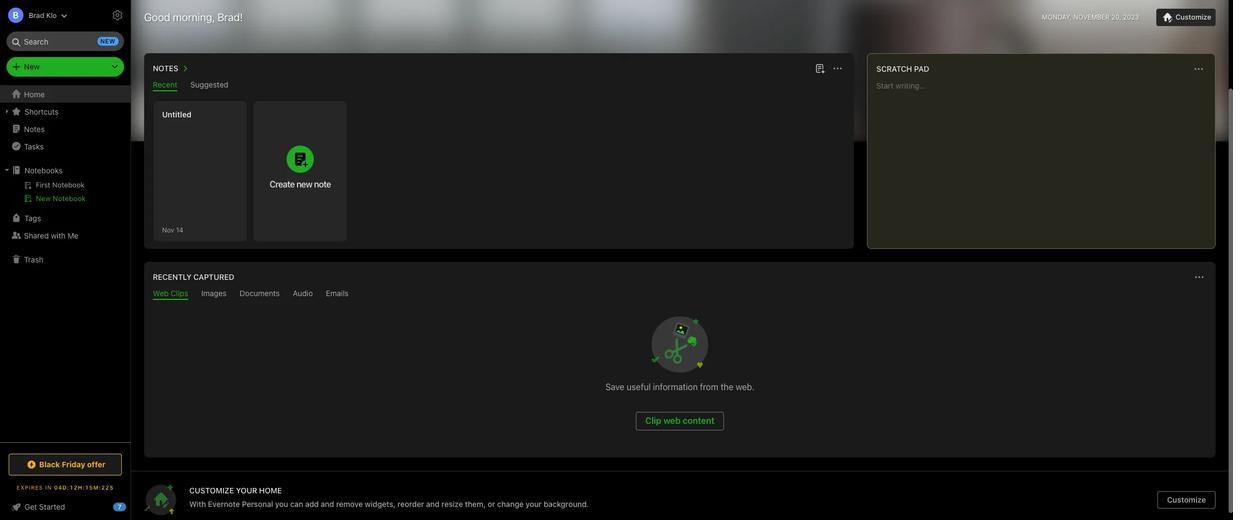Task type: locate. For each thing, give the bounding box(es) containing it.
started
[[39, 503, 65, 512]]

web
[[153, 289, 169, 298]]

expand notebooks image
[[3, 166, 11, 175]]

notes up recent
[[153, 64, 178, 73]]

can
[[290, 500, 303, 509]]

tasks button
[[0, 138, 130, 155]]

more actions image
[[832, 62, 845, 75], [1193, 63, 1206, 76]]

1 vertical spatial new
[[297, 180, 312, 189]]

remove
[[336, 500, 363, 509]]

web clips tab panel
[[144, 300, 1216, 458]]

new inside popup button
[[24, 62, 40, 71]]

morning,
[[173, 11, 215, 23]]

1 vertical spatial tab list
[[146, 289, 1214, 300]]

tree
[[0, 85, 131, 443]]

emails tab
[[326, 289, 349, 300]]

evernote
[[208, 500, 240, 509]]

new left note
[[297, 180, 312, 189]]

tasks
[[24, 142, 44, 151]]

suggested tab
[[191, 80, 228, 91]]

new button
[[7, 57, 124, 77]]

1 horizontal spatial and
[[426, 500, 440, 509]]

new
[[24, 62, 40, 71], [36, 194, 51, 203]]

notes link
[[0, 120, 130, 138]]

add
[[305, 500, 319, 509]]

2 tab list from the top
[[146, 289, 1214, 300]]

or
[[488, 500, 496, 509]]

new search field
[[14, 32, 119, 51]]

notebook
[[53, 194, 86, 203]]

new up tags
[[36, 194, 51, 203]]

notebooks link
[[0, 162, 130, 179]]

your
[[236, 487, 257, 496]]

7
[[118, 504, 122, 511]]

create
[[270, 180, 295, 189]]

new up home
[[24, 62, 40, 71]]

1 horizontal spatial notes
[[153, 64, 178, 73]]

1 vertical spatial notes
[[24, 124, 45, 134]]

Help and Learning task checklist field
[[0, 499, 131, 517]]

nov
[[162, 226, 174, 234]]

more actions field for scratch pad
[[1192, 62, 1207, 77]]

information
[[653, 383, 698, 392]]

customize button
[[1157, 9, 1216, 26], [1158, 492, 1216, 509]]

scratch pad button
[[875, 63, 930, 76]]

1 horizontal spatial more actions image
[[1193, 63, 1206, 76]]

notes button
[[151, 62, 192, 75]]

documents
[[240, 289, 280, 298]]

create new note
[[270, 180, 331, 189]]

change
[[498, 500, 524, 509]]

clip
[[646, 416, 662, 426]]

personal
[[242, 500, 273, 509]]

and
[[321, 500, 334, 509], [426, 500, 440, 509]]

and right add
[[321, 500, 334, 509]]

0 vertical spatial tab list
[[146, 80, 853, 91]]

tab list containing recent
[[146, 80, 853, 91]]

Account field
[[0, 4, 68, 26]]

november
[[1074, 13, 1110, 21]]

clip web content
[[646, 416, 715, 426]]

clip web content button
[[636, 413, 724, 431]]

0 horizontal spatial notes
[[24, 124, 45, 134]]

shared with me link
[[0, 227, 130, 244]]

recent tab
[[153, 80, 178, 91]]

notes up tasks
[[24, 124, 45, 134]]

0 vertical spatial customize button
[[1157, 9, 1216, 26]]

web clips tab
[[153, 289, 188, 300]]

trash
[[24, 255, 43, 264]]

resize
[[442, 500, 463, 509]]

home link
[[0, 85, 131, 103]]

click to collapse image
[[127, 501, 135, 514]]

recently captured
[[153, 273, 234, 282]]

tab list
[[146, 80, 853, 91], [146, 289, 1214, 300]]

and left resize
[[426, 500, 440, 509]]

klo
[[46, 11, 57, 19]]

customize
[[1176, 13, 1212, 21], [1168, 496, 1207, 505]]

0 horizontal spatial new
[[100, 38, 115, 45]]

recent
[[153, 80, 178, 89]]

recent tab panel
[[144, 91, 855, 249]]

shortcuts button
[[0, 103, 130, 120]]

0 vertical spatial new
[[100, 38, 115, 45]]

scratch
[[877, 64, 913, 73]]

background.
[[544, 500, 589, 509]]

your
[[526, 500, 542, 509]]

1 tab list from the top
[[146, 80, 853, 91]]

1 vertical spatial customize
[[1168, 496, 1207, 505]]

black
[[39, 460, 60, 470]]

nov 14
[[162, 226, 183, 234]]

0 horizontal spatial and
[[321, 500, 334, 509]]

new for new
[[24, 62, 40, 71]]

1 vertical spatial new
[[36, 194, 51, 203]]

Search text field
[[14, 32, 116, 51]]

new down settings icon
[[100, 38, 115, 45]]

1 horizontal spatial new
[[297, 180, 312, 189]]

new inside button
[[36, 194, 51, 203]]

monday,
[[1043, 13, 1072, 21]]

from
[[700, 383, 719, 392]]

0 vertical spatial customize
[[1176, 13, 1212, 21]]

with
[[189, 500, 206, 509]]

More actions field
[[831, 61, 846, 76], [1192, 62, 1207, 77], [1193, 270, 1208, 285]]

settings image
[[111, 9, 124, 22]]

0 vertical spatial notes
[[153, 64, 178, 73]]

shared with me
[[24, 231, 79, 240]]

Start writing… text field
[[877, 81, 1215, 240]]

0 horizontal spatial more actions image
[[832, 62, 845, 75]]

notes
[[153, 64, 178, 73], [24, 124, 45, 134]]

get started
[[24, 503, 65, 512]]

tab list containing web clips
[[146, 289, 1214, 300]]

new inside button
[[297, 180, 312, 189]]

emails
[[326, 289, 349, 298]]

1 and from the left
[[321, 500, 334, 509]]

0 vertical spatial new
[[24, 62, 40, 71]]



Task type: describe. For each thing, give the bounding box(es) containing it.
tab list for notes
[[146, 80, 853, 91]]

tab list for recently captured
[[146, 289, 1214, 300]]

1 vertical spatial customize button
[[1158, 492, 1216, 509]]

more actions image inside field
[[1193, 63, 1206, 76]]

more actions image
[[1194, 271, 1207, 284]]

new for new notebook
[[36, 194, 51, 203]]

recently captured button
[[151, 271, 234, 284]]

good morning, brad!
[[144, 11, 243, 23]]

brad klo
[[29, 11, 57, 19]]

home
[[259, 487, 282, 496]]

black friday offer button
[[9, 454, 122, 476]]

black friday offer
[[39, 460, 106, 470]]

customize your home with evernote personal you can add and remove widgets, reorder and resize them, or change your background.
[[189, 487, 589, 509]]

04d:12h:15m:22s
[[54, 485, 114, 491]]

monday, november 20, 2023
[[1043, 13, 1140, 21]]

new notebook
[[36, 194, 86, 203]]

expires
[[17, 485, 43, 491]]

me
[[68, 231, 79, 240]]

14
[[176, 226, 183, 234]]

new notebook button
[[0, 192, 130, 205]]

pad
[[915, 64, 930, 73]]

captured
[[194, 273, 234, 282]]

audio tab
[[293, 289, 313, 300]]

you
[[275, 500, 288, 509]]

tree containing home
[[0, 85, 131, 443]]

notes inside tree
[[24, 124, 45, 134]]

brad
[[29, 11, 44, 19]]

useful
[[627, 383, 651, 392]]

clips
[[171, 289, 188, 298]]

scratch pad
[[877, 64, 930, 73]]

2023
[[1124, 13, 1140, 21]]

reorder
[[398, 500, 424, 509]]

images tab
[[201, 289, 227, 300]]

new inside search field
[[100, 38, 115, 45]]

offer
[[87, 460, 106, 470]]

in
[[45, 485, 52, 491]]

20,
[[1112, 13, 1122, 21]]

note
[[314, 180, 331, 189]]

new notebook group
[[0, 179, 130, 210]]

shared
[[24, 231, 49, 240]]

recently
[[153, 273, 192, 282]]

untitled
[[162, 110, 192, 119]]

customize
[[189, 487, 234, 496]]

2 and from the left
[[426, 500, 440, 509]]

documents tab
[[240, 289, 280, 300]]

tags
[[24, 214, 41, 223]]

friday
[[62, 460, 85, 470]]

shortcuts
[[24, 107, 59, 116]]

expires in 04d:12h:15m:22s
[[17, 485, 114, 491]]

more actions field for recently captured
[[1193, 270, 1208, 285]]

good
[[144, 11, 170, 23]]

get
[[24, 503, 37, 512]]

the
[[721, 383, 734, 392]]

content
[[683, 416, 715, 426]]

brad!
[[218, 11, 243, 23]]

save
[[606, 383, 625, 392]]

images
[[201, 289, 227, 298]]

notebooks
[[24, 166, 63, 175]]

web
[[664, 416, 681, 426]]

with
[[51, 231, 66, 240]]

trash link
[[0, 251, 130, 268]]

widgets,
[[365, 500, 396, 509]]

web.
[[736, 383, 755, 392]]

audio
[[293, 289, 313, 298]]

suggested
[[191, 80, 228, 89]]

notes inside "button"
[[153, 64, 178, 73]]

them,
[[465, 500, 486, 509]]

save useful information from the web.
[[606, 383, 755, 392]]

home
[[24, 90, 45, 99]]

tags button
[[0, 210, 130, 227]]

create new note button
[[254, 101, 347, 242]]

web clips
[[153, 289, 188, 298]]



Task type: vqa. For each thing, say whether or not it's contained in the screenshot.
policy on the bottom of page
no



